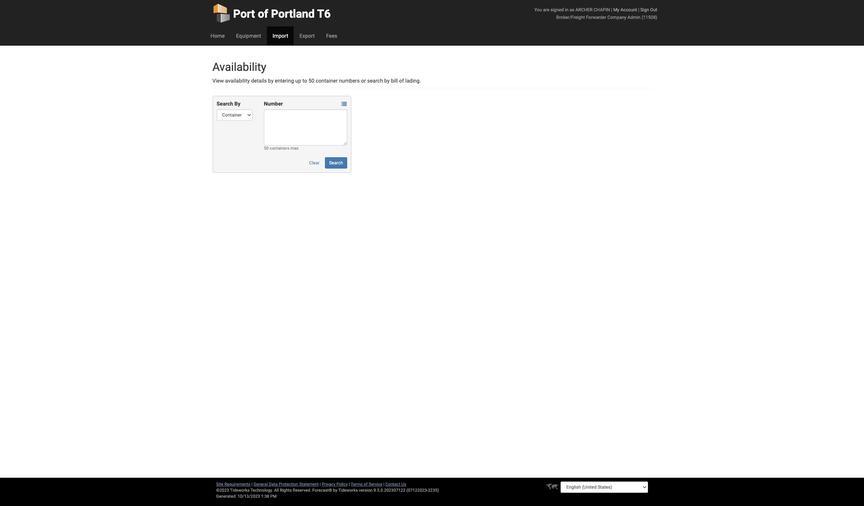 Task type: describe. For each thing, give the bounding box(es) containing it.
data
[[269, 482, 278, 487]]

2 horizontal spatial of
[[399, 78, 404, 84]]

Number text field
[[264, 109, 347, 146]]

search button
[[325, 157, 347, 169]]

all
[[274, 488, 279, 493]]

| left my
[[612, 7, 613, 12]]

of inside site requirements | general data protection statement | privacy policy | terms of service | contact us ©2023 tideworks technology. all rights reserved. forecast® by tideworks version 9.5.0.202307122 (07122023-2235) generated: 10/13/2023 1:38 pm
[[364, 482, 368, 487]]

port of portland t6 link
[[213, 0, 331, 26]]

sign
[[641, 7, 650, 12]]

search for search by
[[217, 101, 233, 107]]

contact
[[386, 482, 401, 487]]

forecast®
[[313, 488, 332, 493]]

forwarder
[[587, 15, 607, 20]]

lading.
[[406, 78, 421, 84]]

reserved.
[[293, 488, 312, 493]]

sign out link
[[641, 7, 658, 12]]

general data protection statement link
[[254, 482, 319, 487]]

site
[[216, 482, 224, 487]]

archer
[[576, 7, 593, 12]]

import button
[[267, 26, 294, 45]]

account
[[621, 7, 638, 12]]

max
[[291, 146, 299, 151]]

protection
[[279, 482, 298, 487]]

search by
[[217, 101, 241, 107]]

requirements
[[225, 482, 251, 487]]

| left the general
[[252, 482, 253, 487]]

out
[[651, 7, 658, 12]]

bill
[[391, 78, 398, 84]]

privacy
[[322, 482, 336, 487]]

0 horizontal spatial by
[[268, 78, 274, 84]]

terms of service link
[[351, 482, 383, 487]]

policy
[[337, 482, 348, 487]]

entering
[[275, 78, 294, 84]]

port
[[233, 7, 255, 20]]

2235)
[[428, 488, 439, 493]]

by inside site requirements | general data protection statement | privacy policy | terms of service | contact us ©2023 tideworks technology. all rights reserved. forecast® by tideworks version 9.5.0.202307122 (07122023-2235) generated: 10/13/2023 1:38 pm
[[333, 488, 338, 493]]

| up forecast®
[[320, 482, 321, 487]]

us
[[402, 482, 407, 487]]

50 containers max
[[264, 146, 299, 151]]

clear button
[[305, 157, 324, 169]]

equipment button
[[231, 26, 267, 45]]

site requirements link
[[216, 482, 251, 487]]

fees
[[326, 33, 338, 39]]

general
[[254, 482, 268, 487]]

chapin
[[594, 7, 611, 12]]

1:38
[[261, 494, 269, 499]]

10/13/2023
[[238, 494, 260, 499]]

show list image
[[342, 102, 347, 107]]

number
[[264, 101, 283, 107]]

availability
[[225, 78, 250, 84]]

technology.
[[251, 488, 273, 493]]

terms
[[351, 482, 363, 487]]

are
[[544, 7, 550, 12]]

contact us link
[[386, 482, 407, 487]]

in
[[565, 7, 569, 12]]

export
[[300, 33, 315, 39]]

you are signed in as archer chapin | my account | sign out broker/freight forwarder company admin (11508)
[[535, 7, 658, 20]]



Task type: locate. For each thing, give the bounding box(es) containing it.
1 horizontal spatial by
[[333, 488, 338, 493]]

to
[[303, 78, 307, 84]]

0 vertical spatial of
[[258, 7, 269, 20]]

(07122023-
[[407, 488, 428, 493]]

export button
[[294, 26, 321, 45]]

admin
[[628, 15, 641, 20]]

details
[[251, 78, 267, 84]]

version
[[359, 488, 373, 493]]

company
[[608, 15, 627, 20]]

9.5.0.202307122
[[374, 488, 406, 493]]

1 horizontal spatial 50
[[309, 78, 315, 84]]

portland
[[271, 7, 315, 20]]

t6
[[317, 7, 331, 20]]

view availability details by entering up to 50 container numbers or search by bill of lading.
[[213, 78, 421, 84]]

availability
[[213, 60, 267, 74]]

| up 9.5.0.202307122 at left
[[384, 482, 385, 487]]

50
[[309, 78, 315, 84], [264, 146, 269, 151]]

container
[[316, 78, 338, 84]]

generated:
[[216, 494, 237, 499]]

search for search
[[329, 160, 343, 166]]

0 horizontal spatial 50
[[264, 146, 269, 151]]

by
[[268, 78, 274, 84], [385, 78, 390, 84], [333, 488, 338, 493]]

clear
[[309, 160, 320, 166]]

1 vertical spatial of
[[399, 78, 404, 84]]

pm
[[271, 494, 277, 499]]

privacy policy link
[[322, 482, 348, 487]]

port of portland t6
[[233, 7, 331, 20]]

site requirements | general data protection statement | privacy policy | terms of service | contact us ©2023 tideworks technology. all rights reserved. forecast® by tideworks version 9.5.0.202307122 (07122023-2235) generated: 10/13/2023 1:38 pm
[[216, 482, 439, 499]]

|
[[612, 7, 613, 12], [639, 7, 640, 12], [252, 482, 253, 487], [320, 482, 321, 487], [349, 482, 350, 487], [384, 482, 385, 487]]

my
[[614, 7, 620, 12]]

0 horizontal spatial of
[[258, 7, 269, 20]]

by
[[235, 101, 241, 107]]

by right details
[[268, 78, 274, 84]]

1 horizontal spatial of
[[364, 482, 368, 487]]

as
[[570, 7, 575, 12]]

of up version
[[364, 482, 368, 487]]

containers
[[270, 146, 290, 151]]

©2023 tideworks
[[216, 488, 250, 493]]

of right bill
[[399, 78, 404, 84]]

0 horizontal spatial search
[[217, 101, 233, 107]]

up
[[296, 78, 301, 84]]

search
[[368, 78, 383, 84]]

1 vertical spatial search
[[329, 160, 343, 166]]

2 horizontal spatial by
[[385, 78, 390, 84]]

2 vertical spatial of
[[364, 482, 368, 487]]

| left sign
[[639, 7, 640, 12]]

or
[[361, 78, 366, 84]]

fees button
[[321, 26, 343, 45]]

you
[[535, 7, 543, 12]]

statement
[[299, 482, 319, 487]]

1 horizontal spatial search
[[329, 160, 343, 166]]

of
[[258, 7, 269, 20], [399, 78, 404, 84], [364, 482, 368, 487]]

search left the by
[[217, 101, 233, 107]]

of right 'port'
[[258, 7, 269, 20]]

rights
[[280, 488, 292, 493]]

search right the "clear"
[[329, 160, 343, 166]]

50 left "containers"
[[264, 146, 269, 151]]

signed
[[551, 7, 564, 12]]

home
[[211, 33, 225, 39]]

by left bill
[[385, 78, 390, 84]]

50 right to
[[309, 78, 315, 84]]

numbers
[[339, 78, 360, 84]]

home button
[[205, 26, 231, 45]]

view
[[213, 78, 224, 84]]

(11508)
[[642, 15, 658, 20]]

by down privacy policy link
[[333, 488, 338, 493]]

search
[[217, 101, 233, 107], [329, 160, 343, 166]]

search inside button
[[329, 160, 343, 166]]

import
[[273, 33, 288, 39]]

| up tideworks
[[349, 482, 350, 487]]

0 vertical spatial search
[[217, 101, 233, 107]]

equipment
[[236, 33, 261, 39]]

my account link
[[614, 7, 638, 12]]

tideworks
[[339, 488, 358, 493]]

service
[[369, 482, 383, 487]]

broker/freight
[[557, 15, 586, 20]]

0 vertical spatial 50
[[309, 78, 315, 84]]

1 vertical spatial 50
[[264, 146, 269, 151]]



Task type: vqa. For each thing, say whether or not it's contained in the screenshot.
Site Requirements | General Data Protection Statement | Privacy Policy | Terms of Service | Contact Us ©2023 Tideworks Technology. All Rights Reserved. Forecast® by Tideworks version 9.5.0.202307122 (07122023-2235) Generated: 10/13/2023 2:16 PM
no



